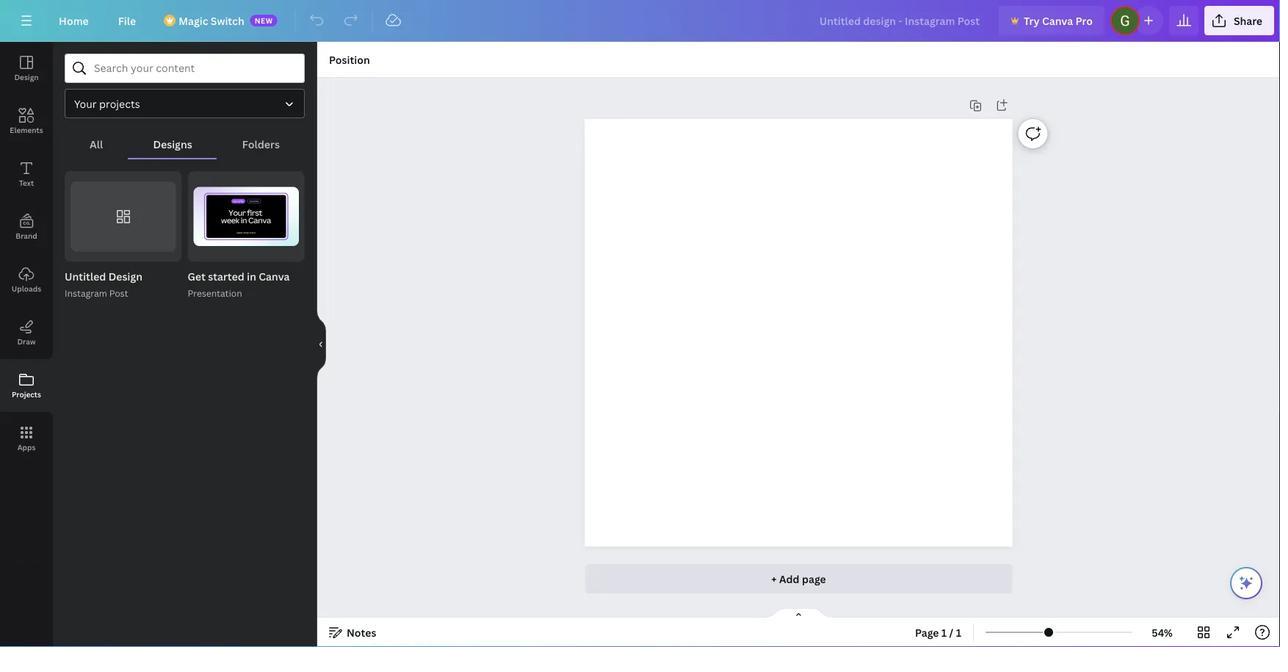 Task type: describe. For each thing, give the bounding box(es) containing it.
design inside button
[[14, 72, 39, 82]]

page
[[802, 572, 826, 586]]

new
[[255, 15, 273, 25]]

get started in canva presentation
[[188, 270, 290, 299]]

1 horizontal spatial 1
[[942, 626, 947, 640]]

untitled
[[65, 270, 106, 284]]

home link
[[47, 6, 100, 35]]

27
[[289, 248, 298, 258]]

notes button
[[323, 621, 382, 644]]

presentation
[[188, 287, 242, 299]]

54%
[[1152, 626, 1173, 640]]

position
[[329, 53, 370, 66]]

instagram
[[65, 287, 107, 299]]

of
[[276, 248, 287, 258]]

in
[[247, 270, 256, 284]]

designs
[[153, 137, 192, 151]]

share
[[1234, 14, 1263, 28]]

elements
[[10, 125, 43, 135]]

get
[[188, 270, 206, 284]]

1 inside group
[[270, 248, 274, 258]]

try canva pro button
[[999, 6, 1105, 35]]

apps button
[[0, 412, 53, 465]]

magic switch
[[179, 14, 244, 28]]

Select ownership filter button
[[65, 89, 305, 118]]

brand
[[16, 231, 37, 241]]

magic
[[179, 14, 208, 28]]

designs button
[[128, 130, 217, 158]]

elements button
[[0, 95, 53, 148]]

Design title text field
[[808, 6, 993, 35]]

try canva pro
[[1024, 14, 1093, 28]]

text button
[[0, 148, 53, 201]]

/
[[950, 626, 954, 640]]

draw
[[17, 336, 36, 346]]

all button
[[65, 130, 128, 158]]

2 horizontal spatial 1
[[956, 626, 962, 640]]

share button
[[1205, 6, 1275, 35]]

add
[[779, 572, 800, 586]]

try
[[1024, 14, 1040, 28]]

canva inside button
[[1043, 14, 1074, 28]]

main menu bar
[[0, 0, 1281, 42]]



Task type: vqa. For each thing, say whether or not it's contained in the screenshot.
Get
yes



Task type: locate. For each thing, give the bounding box(es) containing it.
1 of 27 group
[[188, 171, 305, 262]]

1 vertical spatial design
[[108, 270, 143, 284]]

+ add page button
[[585, 564, 1013, 594]]

design button
[[0, 42, 53, 95]]

0 vertical spatial design
[[14, 72, 39, 82]]

brand button
[[0, 201, 53, 253]]

1
[[270, 248, 274, 258], [942, 626, 947, 640], [956, 626, 962, 640]]

design up post
[[108, 270, 143, 284]]

canva right try
[[1043, 14, 1074, 28]]

0 horizontal spatial 1
[[270, 248, 274, 258]]

post
[[109, 287, 128, 299]]

1 vertical spatial canva
[[259, 270, 290, 284]]

apps
[[17, 442, 36, 452]]

design up elements button
[[14, 72, 39, 82]]

1 of 27
[[270, 248, 298, 258]]

group
[[65, 171, 182, 262]]

file
[[118, 14, 136, 28]]

0 horizontal spatial canva
[[259, 270, 290, 284]]

position button
[[323, 48, 376, 71]]

+
[[772, 572, 777, 586]]

design inside untitled design instagram post
[[108, 270, 143, 284]]

1 left of
[[270, 248, 274, 258]]

show pages image
[[764, 608, 834, 619]]

all
[[90, 137, 103, 151]]

projects button
[[0, 359, 53, 412]]

hide image
[[317, 309, 326, 380]]

your
[[74, 97, 97, 111]]

canva
[[1043, 14, 1074, 28], [259, 270, 290, 284]]

1 horizontal spatial canva
[[1043, 14, 1074, 28]]

0 vertical spatial canva
[[1043, 14, 1074, 28]]

uploads button
[[0, 253, 53, 306]]

uploads
[[12, 284, 41, 294]]

projects
[[12, 389, 41, 399]]

page 1 / 1
[[915, 626, 962, 640]]

notes
[[347, 626, 377, 640]]

page
[[915, 626, 939, 640]]

text
[[19, 178, 34, 188]]

Search your content search field
[[94, 54, 295, 82]]

your projects
[[74, 97, 140, 111]]

home
[[59, 14, 89, 28]]

draw button
[[0, 306, 53, 359]]

switch
[[211, 14, 244, 28]]

+ add page
[[772, 572, 826, 586]]

canva inside get started in canva presentation
[[259, 270, 290, 284]]

canva assistant image
[[1238, 575, 1256, 592]]

started
[[208, 270, 245, 284]]

canva right in
[[259, 270, 290, 284]]

pro
[[1076, 14, 1093, 28]]

side panel tab list
[[0, 42, 53, 465]]

file button
[[106, 6, 148, 35]]

1 right /
[[956, 626, 962, 640]]

untitled design instagram post
[[65, 270, 143, 299]]

0 horizontal spatial design
[[14, 72, 39, 82]]

54% button
[[1139, 621, 1187, 644]]

1 left /
[[942, 626, 947, 640]]

1 horizontal spatial design
[[108, 270, 143, 284]]

get started in canva group
[[188, 171, 305, 301]]

projects
[[99, 97, 140, 111]]

folders
[[242, 137, 280, 151]]

untitled design group
[[65, 171, 182, 301]]

design
[[14, 72, 39, 82], [108, 270, 143, 284]]

folders button
[[217, 130, 305, 158]]



